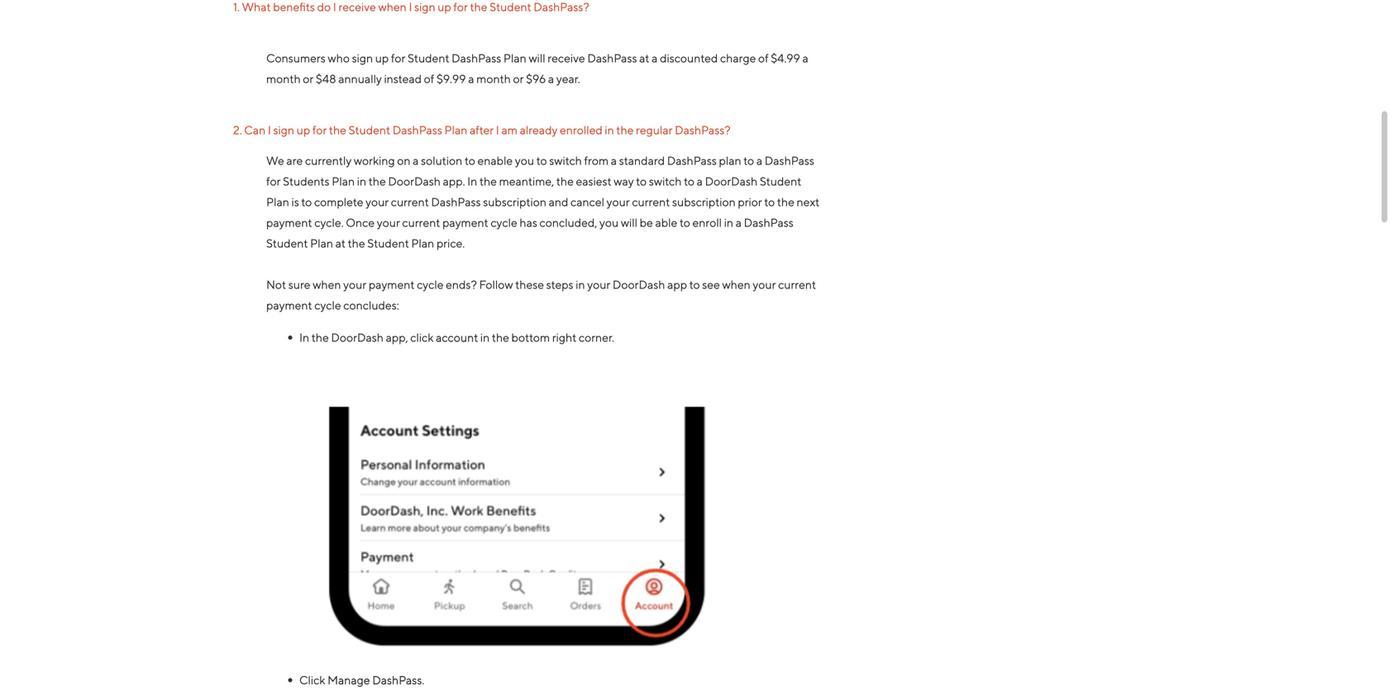 Task type: locate. For each thing, give the bounding box(es) containing it.
0 horizontal spatial dashpass?
[[534, 0, 590, 14]]

way
[[614, 175, 634, 188]]

up up "instead"
[[375, 51, 389, 65]]

0 vertical spatial of
[[758, 51, 769, 65]]

at inside consumers who sign up for student dashpass plan will receive dashpass at a discounted charge of $4.99 a month or $48 annually instead of $9.99 a month or $96 a year.
[[639, 51, 650, 65]]

at inside we are currently working on a solution to enable you to switch from a standard dashpass plan to a dashpass for students plan in the doordash app. in the meantime, the easiest way to switch to a doordash student plan is to complete your current dashpass subscription and cancel your current subscription prior to the next payment cycle. once your current payment cycle has concluded, you will be able to enroll in a dashpass student plan at the student plan price.
[[336, 237, 346, 250]]

1 horizontal spatial month
[[477, 72, 511, 86]]

consumers who sign up for student dashpass plan will receive dashpass at a discounted charge of $4.99 a month or $48 annually instead of $9.99 a month or $96 a year.
[[266, 51, 809, 86]]

to left see
[[690, 278, 700, 292]]

student up $9.99
[[408, 51, 450, 65]]

in right enroll
[[724, 216, 734, 230]]

2 horizontal spatial sign
[[414, 0, 436, 14]]

1 horizontal spatial will
[[621, 216, 638, 230]]

to right able
[[680, 216, 690, 230]]

1 horizontal spatial up
[[375, 51, 389, 65]]

dashpass down app.
[[431, 195, 481, 209]]

a right the from
[[611, 154, 617, 168]]

or left $96
[[513, 72, 524, 86]]

1 horizontal spatial you
[[600, 216, 619, 230]]

click
[[410, 331, 434, 345]]

a right $4.99
[[803, 51, 809, 65]]

you
[[515, 154, 534, 168], [600, 216, 619, 230]]

to left the enable
[[465, 154, 475, 168]]

subscription down meantime,
[[483, 195, 547, 209]]

dashpass left discounted
[[588, 51, 637, 65]]

0 horizontal spatial up
[[297, 123, 310, 137]]

for down we
[[266, 175, 281, 188]]

your right steps
[[587, 278, 611, 292]]

subscription up enroll
[[672, 195, 736, 209]]

0 vertical spatial switch
[[549, 154, 582, 168]]

plan
[[719, 154, 742, 168]]

2 vertical spatial up
[[297, 123, 310, 137]]

click
[[299, 674, 325, 687]]

0 horizontal spatial switch
[[549, 154, 582, 168]]

your up concludes:
[[343, 278, 367, 292]]

1 vertical spatial you
[[600, 216, 619, 230]]

dashpass right manage
[[372, 674, 422, 687]]

when right see
[[722, 278, 751, 292]]

in
[[467, 175, 477, 188], [299, 331, 309, 345]]

will up $96
[[529, 51, 546, 65]]

doordash left app
[[613, 278, 665, 292]]

you up meantime,
[[515, 154, 534, 168]]

in the doordash app, click account in the bottom right corner.
[[299, 331, 614, 345]]

a right $9.99
[[468, 72, 474, 86]]

receive inside consumers who sign up for student dashpass plan will receive dashpass at a discounted charge of $4.99 a month or $48 annually instead of $9.99 a month or $96 a year.
[[548, 51, 585, 65]]

or left $48
[[303, 72, 314, 86]]

dashpass down prior
[[744, 216, 794, 230]]

your up once
[[366, 195, 389, 209]]

once
[[346, 216, 375, 230]]

1 vertical spatial cycle
[[417, 278, 444, 292]]

up up the are
[[297, 123, 310, 137]]

when right sure at the top of the page
[[313, 278, 341, 292]]

what
[[242, 0, 271, 14]]

plan
[[504, 51, 527, 65], [445, 123, 468, 137], [332, 175, 355, 188], [266, 195, 289, 209], [310, 237, 333, 250], [411, 237, 434, 250]]

a down prior
[[736, 216, 742, 230]]

a
[[652, 51, 658, 65], [803, 51, 809, 65], [468, 72, 474, 86], [548, 72, 554, 86], [413, 154, 419, 168], [611, 154, 617, 168], [757, 154, 763, 168], [697, 175, 703, 188], [736, 216, 742, 230]]

up inside consumers who sign up for student dashpass plan will receive dashpass at a discounted charge of $4.99 a month or $48 annually instead of $9.99 a month or $96 a year.
[[375, 51, 389, 65]]

dashpass up next
[[765, 154, 815, 168]]

not sure when your payment cycle ends? follow these steps in your doordash app to see when your current payment cycle concludes:
[[266, 278, 816, 312]]

dashpass? up consumers who sign up for student dashpass plan will receive dashpass at a discounted charge of $4.99 a month or $48 annually instead of $9.99 a month or $96 a year.
[[534, 0, 590, 14]]

solution
[[421, 154, 463, 168]]

sign up annually
[[352, 51, 373, 65]]

will
[[529, 51, 546, 65], [621, 216, 638, 230]]

student down once
[[367, 237, 409, 250]]

in right steps
[[576, 278, 585, 292]]

for
[[454, 0, 468, 14], [391, 51, 406, 65], [313, 123, 327, 137], [266, 175, 281, 188]]

for inside consumers who sign up for student dashpass plan will receive dashpass at a discounted charge of $4.99 a month or $48 annually instead of $9.99 a month or $96 a year.
[[391, 51, 406, 65]]

0 vertical spatial at
[[639, 51, 650, 65]]

receive
[[339, 0, 376, 14], [548, 51, 585, 65]]

2. can
[[233, 123, 266, 137]]

corner.
[[579, 331, 614, 345]]

cycle left ends?
[[417, 278, 444, 292]]

at down cycle.
[[336, 237, 346, 250]]

instead
[[384, 72, 422, 86]]

your right see
[[753, 278, 776, 292]]

student up next
[[760, 175, 802, 188]]

1 horizontal spatial sign
[[352, 51, 373, 65]]

switch down standard
[[649, 175, 682, 188]]

steps
[[546, 278, 574, 292]]

0 horizontal spatial when
[[313, 278, 341, 292]]

1 vertical spatial at
[[336, 237, 346, 250]]

sign up "instead"
[[414, 0, 436, 14]]

1 vertical spatial will
[[621, 216, 638, 230]]

plan down cycle.
[[310, 237, 333, 250]]

concludes:
[[344, 299, 399, 312]]

a right plan
[[757, 154, 763, 168]]

of left $9.99
[[424, 72, 434, 86]]

0 horizontal spatial will
[[529, 51, 546, 65]]

app
[[668, 278, 687, 292]]

1 vertical spatial switch
[[649, 175, 682, 188]]

consumers
[[266, 51, 326, 65]]

i right do
[[333, 0, 336, 14]]

0 vertical spatial in
[[467, 175, 477, 188]]

$4.99
[[771, 51, 801, 65]]

month
[[266, 72, 301, 86], [477, 72, 511, 86]]

1 horizontal spatial of
[[758, 51, 769, 65]]

in inside not sure when your payment cycle ends? follow these steps in your doordash app to see when your current payment cycle concludes:
[[576, 278, 585, 292]]

on
[[397, 154, 411, 168]]

sign
[[414, 0, 436, 14], [352, 51, 373, 65], [273, 123, 294, 137]]

sure
[[288, 278, 311, 292]]

of left $4.99
[[758, 51, 769, 65]]

regular
[[636, 123, 673, 137]]

plan left is
[[266, 195, 289, 209]]

when right do
[[378, 0, 407, 14]]

app.
[[443, 175, 465, 188]]

dashpass? up plan
[[675, 123, 731, 137]]

is
[[292, 195, 299, 209]]

0 vertical spatial you
[[515, 154, 534, 168]]

1 horizontal spatial at
[[639, 51, 650, 65]]

enroll
[[693, 216, 722, 230]]

in
[[605, 123, 614, 137], [357, 175, 366, 188], [724, 216, 734, 230], [576, 278, 585, 292], [480, 331, 490, 345]]

0 horizontal spatial or
[[303, 72, 314, 86]]

has
[[520, 216, 538, 230]]

bottom
[[512, 331, 550, 345]]

in right app.
[[467, 175, 477, 188]]

will inside we are currently working on a solution to enable you to switch from a standard dashpass plan to a dashpass for students plan in the doordash app. in the meantime, the easiest way to switch to a doordash student plan is to complete your current dashpass subscription and cancel your current subscription prior to the next payment cycle. once your current payment cycle has concluded, you will be able to enroll in a dashpass student plan at the student plan price.
[[621, 216, 638, 230]]

at
[[639, 51, 650, 65], [336, 237, 346, 250]]

$9.99
[[437, 72, 466, 86]]

1 vertical spatial sign
[[352, 51, 373, 65]]

up
[[438, 0, 451, 14], [375, 51, 389, 65], [297, 123, 310, 137]]

cycle.
[[315, 216, 344, 230]]

1 horizontal spatial receive
[[548, 51, 585, 65]]

1.
[[233, 0, 240, 14]]

switch left the from
[[549, 154, 582, 168]]

discounted
[[660, 51, 718, 65]]

0 horizontal spatial you
[[515, 154, 534, 168]]

are
[[287, 154, 303, 168]]

1 month from the left
[[266, 72, 301, 86]]

easiest
[[576, 175, 612, 188]]

doordash
[[388, 175, 441, 188], [705, 175, 758, 188], [613, 278, 665, 292], [331, 331, 384, 345]]

0 vertical spatial receive
[[339, 0, 376, 14]]

sign for the
[[273, 123, 294, 137]]

when
[[378, 0, 407, 14], [313, 278, 341, 292], [722, 278, 751, 292]]

1 horizontal spatial in
[[467, 175, 477, 188]]

manage
[[328, 674, 370, 687]]

complete
[[314, 195, 363, 209]]

current
[[391, 195, 429, 209], [632, 195, 670, 209], [402, 216, 440, 230], [778, 278, 816, 292]]

i left am
[[496, 123, 499, 137]]

to right is
[[301, 195, 312, 209]]

your
[[366, 195, 389, 209], [607, 195, 630, 209], [377, 216, 400, 230], [343, 278, 367, 292], [587, 278, 611, 292], [753, 278, 776, 292]]

a left discounted
[[652, 51, 658, 65]]

will left be
[[621, 216, 638, 230]]

current inside not sure when your payment cycle ends? follow these steps in your doordash app to see when your current payment cycle concludes:
[[778, 278, 816, 292]]

up for student
[[297, 123, 310, 137]]

1 vertical spatial up
[[375, 51, 389, 65]]

cycle left has
[[491, 216, 518, 230]]

in down sure at the top of the page
[[299, 331, 309, 345]]

month down consumers at the top left of page
[[266, 72, 301, 86]]

plan left after
[[445, 123, 468, 137]]

0 horizontal spatial at
[[336, 237, 346, 250]]

plan inside consumers who sign up for student dashpass plan will receive dashpass at a discounted charge of $4.99 a month or $48 annually instead of $9.99 a month or $96 a year.
[[504, 51, 527, 65]]

0 horizontal spatial subscription
[[483, 195, 547, 209]]

at left discounted
[[639, 51, 650, 65]]

0 horizontal spatial sign
[[273, 123, 294, 137]]

doordash down "on"
[[388, 175, 441, 188]]

2 vertical spatial sign
[[273, 123, 294, 137]]

receive up 'year.'
[[548, 51, 585, 65]]

plan up $96
[[504, 51, 527, 65]]

0 vertical spatial cycle
[[491, 216, 518, 230]]

i
[[333, 0, 336, 14], [409, 0, 412, 14], [268, 123, 271, 137], [496, 123, 499, 137]]

month left $96
[[477, 72, 511, 86]]

concluded,
[[540, 216, 597, 230]]

payment
[[266, 216, 312, 230], [443, 216, 489, 230], [369, 278, 415, 292], [266, 299, 312, 312]]

prior
[[738, 195, 762, 209]]

1 horizontal spatial cycle
[[417, 278, 444, 292]]

2 vertical spatial cycle
[[315, 299, 341, 312]]

0 horizontal spatial month
[[266, 72, 301, 86]]

doordash inside not sure when your payment cycle ends? follow these steps in your doordash app to see when your current payment cycle concludes:
[[613, 278, 665, 292]]

1 vertical spatial in
[[299, 331, 309, 345]]

switch
[[549, 154, 582, 168], [649, 175, 682, 188]]

1 horizontal spatial switch
[[649, 175, 682, 188]]

cycle left concludes:
[[315, 299, 341, 312]]

student
[[490, 0, 532, 14], [408, 51, 450, 65], [349, 123, 390, 137], [760, 175, 802, 188], [266, 237, 308, 250], [367, 237, 409, 250]]

or
[[303, 72, 314, 86], [513, 72, 524, 86]]

dashpass up $9.99
[[452, 51, 501, 65]]

2 horizontal spatial cycle
[[491, 216, 518, 230]]

click manage dashpass .
[[299, 674, 427, 687]]

1 horizontal spatial dashpass?
[[675, 123, 731, 137]]

charge
[[720, 51, 756, 65]]

1 vertical spatial of
[[424, 72, 434, 86]]

in down working
[[357, 175, 366, 188]]

dashpass
[[452, 51, 501, 65], [588, 51, 637, 65], [393, 123, 442, 137], [667, 154, 717, 168], [765, 154, 815, 168], [431, 195, 481, 209], [744, 216, 794, 230], [372, 674, 422, 687]]

1 vertical spatial dashpass?
[[675, 123, 731, 137]]

0 vertical spatial up
[[438, 0, 451, 14]]

to
[[465, 154, 475, 168], [537, 154, 547, 168], [744, 154, 754, 168], [636, 175, 647, 188], [684, 175, 695, 188], [301, 195, 312, 209], [765, 195, 775, 209], [680, 216, 690, 230], [690, 278, 700, 292]]

enrolled
[[560, 123, 603, 137]]

from
[[584, 154, 609, 168]]

up up $9.99
[[438, 0, 451, 14]]

subscription
[[483, 195, 547, 209], [672, 195, 736, 209]]

currently
[[305, 154, 352, 168]]

of
[[758, 51, 769, 65], [424, 72, 434, 86]]

sign inside consumers who sign up for student dashpass plan will receive dashpass at a discounted charge of $4.99 a month or $48 annually instead of $9.99 a month or $96 a year.
[[352, 51, 373, 65]]

dashpass?
[[534, 0, 590, 14], [675, 123, 731, 137]]

who
[[328, 51, 350, 65]]

for up "instead"
[[391, 51, 406, 65]]

receive right do
[[339, 0, 376, 14]]

sign up we
[[273, 123, 294, 137]]

you down cancel on the left top of page
[[600, 216, 619, 230]]

1 vertical spatial receive
[[548, 51, 585, 65]]

2. can i sign up for the student dashpass plan after i am already enrolled in the regular dashpass? link
[[233, 123, 731, 137]]

i up "instead"
[[409, 0, 412, 14]]

1 horizontal spatial subscription
[[672, 195, 736, 209]]

we are currently working on a solution to enable you to switch from a standard dashpass plan to a dashpass for students plan in the doordash app. in the meantime, the easiest way to switch to a doordash student plan is to complete your current dashpass subscription and cancel your current subscription prior to the next payment cycle. once your current payment cycle has concluded, you will be able to enroll in a dashpass student plan at the student plan price.
[[266, 154, 820, 250]]

0 vertical spatial will
[[529, 51, 546, 65]]

1 horizontal spatial or
[[513, 72, 524, 86]]



Task type: vqa. For each thing, say whether or not it's contained in the screenshot.
"to"
yes



Task type: describe. For each thing, give the bounding box(es) containing it.
cancel
[[571, 195, 605, 209]]

your down way
[[607, 195, 630, 209]]

to right prior
[[765, 195, 775, 209]]

cycle inside we are currently working on a solution to enable you to switch from a standard dashpass plan to a dashpass for students plan in the doordash app. in the meantime, the easiest way to switch to a doordash student plan is to complete your current dashpass subscription and cancel your current subscription prior to the next payment cycle. once your current payment cycle has concluded, you will be able to enroll in a dashpass student plan at the student plan price.
[[491, 216, 518, 230]]

next
[[797, 195, 820, 209]]

do
[[317, 0, 331, 14]]

0 horizontal spatial cycle
[[315, 299, 341, 312]]

to right way
[[636, 175, 647, 188]]

meantime,
[[499, 175, 554, 188]]

year.
[[557, 72, 580, 86]]

1 subscription from the left
[[483, 195, 547, 209]]

to up enroll
[[684, 175, 695, 188]]

0 horizontal spatial in
[[299, 331, 309, 345]]

student down is
[[266, 237, 308, 250]]

payment up concludes:
[[369, 278, 415, 292]]

app,
[[386, 331, 408, 345]]

able
[[655, 216, 678, 230]]

payment down is
[[266, 216, 312, 230]]

to inside not sure when your payment cycle ends? follow these steps in your doordash app to see when your current payment cycle concludes:
[[690, 278, 700, 292]]

2 horizontal spatial when
[[722, 278, 751, 292]]

sign for student
[[352, 51, 373, 65]]

$96
[[526, 72, 546, 86]]

a up enroll
[[697, 175, 703, 188]]

1 horizontal spatial when
[[378, 0, 407, 14]]

benefits
[[273, 0, 315, 14]]

be
[[640, 216, 653, 230]]

and
[[549, 195, 569, 209]]

account
[[436, 331, 478, 345]]

1. what benefits do i receive when i sign up for the student dashpass? link
[[233, 0, 590, 14]]

price.
[[437, 237, 465, 250]]

students
[[283, 175, 330, 188]]

will inside consumers who sign up for student dashpass plan will receive dashpass at a discounted charge of $4.99 a month or $48 annually instead of $9.99 a month or $96 a year.
[[529, 51, 546, 65]]

student up working
[[349, 123, 390, 137]]

$48
[[316, 72, 336, 86]]

annually
[[338, 72, 382, 86]]

to up meantime,
[[537, 154, 547, 168]]

doordash down concludes:
[[331, 331, 384, 345]]

0 horizontal spatial of
[[424, 72, 434, 86]]

in right enrolled at the left top of the page
[[605, 123, 614, 137]]

payment down sure at the top of the page
[[266, 299, 312, 312]]

2. can i sign up for the student dashpass plan after i am already enrolled in the regular dashpass?
[[233, 123, 731, 137]]

a right "on"
[[413, 154, 419, 168]]

follow
[[479, 278, 513, 292]]

already
[[520, 123, 558, 137]]

i right 2. can
[[268, 123, 271, 137]]

for up currently on the top of the page
[[313, 123, 327, 137]]

in right account
[[480, 331, 490, 345]]

up for dashpass
[[375, 51, 389, 65]]

doordash down plan
[[705, 175, 758, 188]]

in inside we are currently working on a solution to enable you to switch from a standard dashpass plan to a dashpass for students plan in the doordash app. in the meantime, the easiest way to switch to a doordash student plan is to complete your current dashpass subscription and cancel your current subscription prior to the next payment cycle. once your current payment cycle has concluded, you will be able to enroll in a dashpass student plan at the student plan price.
[[467, 175, 477, 188]]

we
[[266, 154, 284, 168]]

2 or from the left
[[513, 72, 524, 86]]

.
[[422, 674, 425, 687]]

payment up 'price.'
[[443, 216, 489, 230]]

ends?
[[446, 278, 477, 292]]

after
[[470, 123, 494, 137]]

standard
[[619, 154, 665, 168]]

2 month from the left
[[477, 72, 511, 86]]

student inside consumers who sign up for student dashpass plan will receive dashpass at a discounted charge of $4.99 a month or $48 annually instead of $9.99 a month or $96 a year.
[[408, 51, 450, 65]]

to right plan
[[744, 154, 754, 168]]

2 horizontal spatial up
[[438, 0, 451, 14]]

0 vertical spatial sign
[[414, 0, 436, 14]]

1 or from the left
[[303, 72, 314, 86]]

dashpass left plan
[[667, 154, 717, 168]]

for inside we are currently working on a solution to enable you to switch from a standard dashpass plan to a dashpass for students plan in the doordash app. in the meantime, the easiest way to switch to a doordash student plan is to complete your current dashpass subscription and cancel your current subscription prior to the next payment cycle. once your current payment cycle has concluded, you will be able to enroll in a dashpass student plan at the student plan price.
[[266, 175, 281, 188]]

plan up complete
[[332, 175, 355, 188]]

right
[[552, 331, 577, 345]]

a right $96
[[548, 72, 554, 86]]

0 horizontal spatial receive
[[339, 0, 376, 14]]

user-added image image
[[302, 407, 715, 658]]

working
[[354, 154, 395, 168]]

2 subscription from the left
[[672, 195, 736, 209]]

dashpass up "on"
[[393, 123, 442, 137]]

1. what benefits do i receive when i sign up for the student dashpass?
[[233, 0, 590, 14]]

student up consumers who sign up for student dashpass plan will receive dashpass at a discounted charge of $4.99 a month or $48 annually instead of $9.99 a month or $96 a year.
[[490, 0, 532, 14]]

these
[[515, 278, 544, 292]]

your right once
[[377, 216, 400, 230]]

for up $9.99
[[454, 0, 468, 14]]

am
[[502, 123, 518, 137]]

plan left 'price.'
[[411, 237, 434, 250]]

0 vertical spatial dashpass?
[[534, 0, 590, 14]]

see
[[702, 278, 720, 292]]

enable
[[478, 154, 513, 168]]

not
[[266, 278, 286, 292]]



